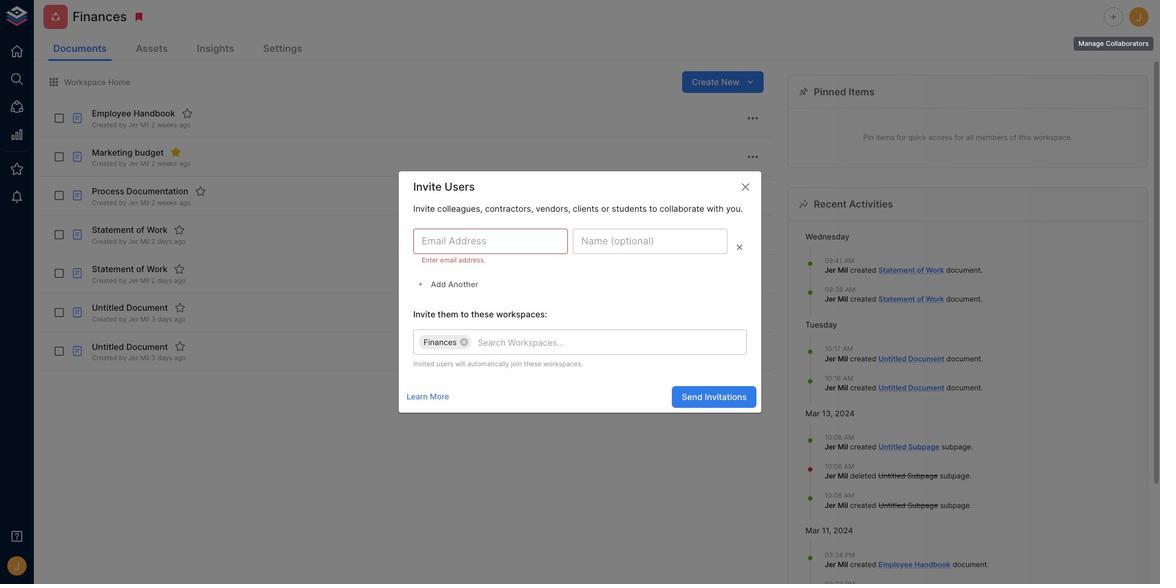 Task type: vqa. For each thing, say whether or not it's contained in the screenshot.
Bookmark icon
no



Task type: locate. For each thing, give the bounding box(es) containing it.
favorite image
[[182, 108, 193, 119], [195, 186, 206, 197], [174, 225, 185, 236], [175, 303, 185, 314], [175, 342, 185, 352]]

dialog
[[399, 172, 761, 413]]

tooltip
[[1073, 28, 1155, 52]]



Task type: describe. For each thing, give the bounding box(es) containing it.
remove bookmark image
[[134, 11, 144, 22]]

Name (optional) text field
[[573, 229, 728, 255]]

remove favorite image
[[170, 147, 181, 158]]

favorite image
[[174, 264, 185, 275]]

Email Address text field
[[413, 229, 568, 255]]

Search Workspaces... text field
[[473, 335, 708, 350]]



